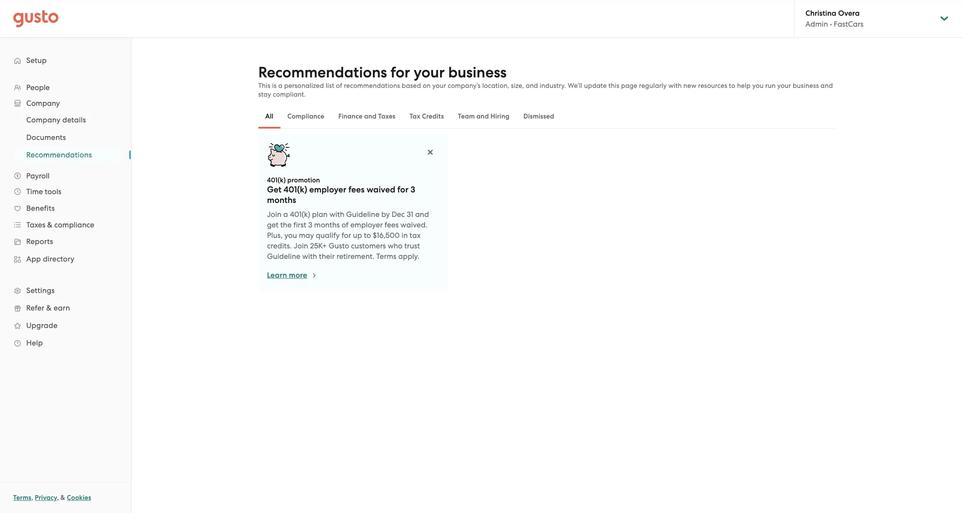 Task type: vqa. For each thing, say whether or not it's contained in the screenshot.
second list from the bottom of the list containing People
yes



Task type: locate. For each thing, give the bounding box(es) containing it.
1 vertical spatial for
[[398, 185, 409, 195]]

1 horizontal spatial business
[[794, 82, 820, 90]]

recommendations down documents "link" on the top of the page
[[26, 151, 92, 159]]

0 vertical spatial you
[[753, 82, 764, 90]]

1 vertical spatial &
[[46, 304, 52, 313]]

months inside join a 401(k) plan with guideline by dec 31 and get the first 3 months of employer fees waived. plus, you may qualify for up to $16,500 in tax credits. join 25k+ gusto customers who trust guideline with their retirement. terms apply.
[[314, 221, 340, 230]]

0 vertical spatial recommendations
[[259, 64, 387, 81]]

fees up $16,500
[[385, 221, 399, 230]]

company for company details
[[26, 116, 61, 124]]

upgrade
[[26, 322, 58, 330]]

plan
[[312, 210, 328, 219]]

join
[[267, 210, 282, 219], [294, 242, 308, 251]]

terms
[[377, 252, 397, 261], [13, 495, 31, 503]]

for inside 401(k) promotion get 401(k) employer fees waived for 3 months
[[398, 185, 409, 195]]

company inside dropdown button
[[26, 99, 60, 108]]

employer
[[310, 185, 347, 195], [351, 221, 383, 230]]

3 inside 401(k) promotion get 401(k) employer fees waived for 3 months
[[411, 185, 416, 195]]

401(k) up the first
[[290, 210, 310, 219]]

company details
[[26, 116, 86, 124]]

and
[[526, 82, 539, 90], [821, 82, 834, 90], [364, 113, 377, 120], [477, 113, 489, 120], [416, 210, 429, 219]]

waived
[[367, 185, 396, 195]]

0 vertical spatial &
[[47, 221, 53, 230]]

for right waived
[[398, 185, 409, 195]]

guideline down credits.
[[267, 252, 301, 261]]

2 vertical spatial for
[[342, 231, 351, 240]]

taxes left tax
[[378, 113, 396, 120]]

retirement.
[[337, 252, 375, 261]]

refer & earn
[[26, 304, 70, 313]]

1 vertical spatial of
[[342, 221, 349, 230]]

$16,500
[[373, 231, 400, 240]]

1 vertical spatial recommendations
[[26, 151, 92, 159]]

recommendations for your business this is a personalized list of recommendations based on your company's location, size, and industry. we'll update this page regularly with new resources to help you run your business and stay compliant.
[[259, 64, 834, 99]]

taxes & compliance button
[[9, 217, 122, 233]]

regularly
[[640, 82, 667, 90]]

recommendations up list
[[259, 64, 387, 81]]

1 horizontal spatial you
[[753, 82, 764, 90]]

may
[[299, 231, 314, 240]]

guideline up up
[[346, 210, 380, 219]]

team and hiring
[[458, 113, 510, 120]]

0 horizontal spatial a
[[279, 82, 283, 90]]

gusto
[[329, 242, 350, 251]]

promotion
[[288, 177, 320, 184]]

privacy
[[35, 495, 57, 503]]

overa
[[839, 9, 861, 18]]

1 horizontal spatial fees
[[385, 221, 399, 230]]

employer up up
[[351, 221, 383, 230]]

settings link
[[9, 283, 122, 299]]

your right on
[[433, 82, 447, 90]]

0 horizontal spatial with
[[303, 252, 317, 261]]

, left privacy link
[[31, 495, 33, 503]]

1 horizontal spatial ,
[[57, 495, 59, 503]]

terms down who
[[377, 252, 397, 261]]

list
[[0, 80, 131, 352], [0, 111, 131, 164]]

1 vertical spatial fees
[[385, 221, 399, 230]]

benefits
[[26, 204, 55, 213]]

with left new
[[669, 82, 682, 90]]

with down 25k+
[[303, 252, 317, 261]]

you down the
[[285, 231, 297, 240]]

business right the run
[[794, 82, 820, 90]]

company button
[[9, 96, 122, 111]]

0 horizontal spatial taxes
[[26, 221, 45, 230]]

with right plan on the top left of page
[[330, 210, 345, 219]]

qualify
[[316, 231, 340, 240]]

compliance
[[54, 221, 94, 230]]

3 right the first
[[308, 221, 313, 230]]

compliant.
[[273, 91, 306, 99]]

3 up 31
[[411, 185, 416, 195]]

1 list from the top
[[0, 80, 131, 352]]

you left the run
[[753, 82, 764, 90]]

dismissed
[[524, 113, 555, 120]]

3
[[411, 185, 416, 195], [308, 221, 313, 230]]

credits.
[[267, 242, 292, 251]]

2 company from the top
[[26, 116, 61, 124]]

& inside dropdown button
[[47, 221, 53, 230]]

of up gusto
[[342, 221, 349, 230]]

0 horizontal spatial fees
[[349, 185, 365, 195]]

1 vertical spatial taxes
[[26, 221, 45, 230]]

0 vertical spatial of
[[336, 82, 343, 90]]

1 horizontal spatial join
[[294, 242, 308, 251]]

1 horizontal spatial months
[[314, 221, 340, 230]]

this
[[259, 82, 271, 90]]

fastcars
[[835, 20, 864, 28]]

you
[[753, 82, 764, 90], [285, 231, 297, 240]]

app directory link
[[9, 252, 122, 267]]

company
[[26, 99, 60, 108], [26, 116, 61, 124]]

1 vertical spatial you
[[285, 231, 297, 240]]

for
[[391, 64, 410, 81], [398, 185, 409, 195], [342, 231, 351, 240]]

0 horizontal spatial ,
[[31, 495, 33, 503]]

of inside recommendations for your business this is a personalized list of recommendations based on your company's location, size, and industry. we'll update this page regularly with new resources to help you run your business and stay compliant.
[[336, 82, 343, 90]]

recommendations link
[[16, 147, 122, 163]]

taxes up reports
[[26, 221, 45, 230]]

0 vertical spatial company
[[26, 99, 60, 108]]

terms left privacy link
[[13, 495, 31, 503]]

1 vertical spatial guideline
[[267, 252, 301, 261]]

401(k) down promotion
[[284, 185, 308, 195]]

0 horizontal spatial terms
[[13, 495, 31, 503]]

location,
[[483, 82, 510, 90]]

for inside join a 401(k) plan with guideline by dec 31 and get the first 3 months of employer fees waived. plus, you may qualify for up to $16,500 in tax credits. join 25k+ gusto customers who trust guideline with their retirement. terms apply.
[[342, 231, 351, 240]]

,
[[31, 495, 33, 503], [57, 495, 59, 503]]

to right up
[[364, 231, 371, 240]]

a inside recommendations for your business this is a personalized list of recommendations based on your company's location, size, and industry. we'll update this page regularly with new resources to help you run your business and stay compliant.
[[279, 82, 283, 90]]

industry.
[[540, 82, 567, 90]]

1 vertical spatial employer
[[351, 221, 383, 230]]

1 horizontal spatial with
[[330, 210, 345, 219]]

who
[[388, 242, 403, 251]]

0 vertical spatial to
[[730, 82, 736, 90]]

0 vertical spatial for
[[391, 64, 410, 81]]

compliance button
[[281, 106, 332, 127]]

earn
[[54, 304, 70, 313]]

a right is
[[279, 82, 283, 90]]

1 , from the left
[[31, 495, 33, 503]]

a up the
[[284, 210, 288, 219]]

1 horizontal spatial 3
[[411, 185, 416, 195]]

0 vertical spatial 3
[[411, 185, 416, 195]]

1 horizontal spatial taxes
[[378, 113, 396, 120]]

1 vertical spatial terms
[[13, 495, 31, 503]]

& left earn
[[46, 304, 52, 313]]

the
[[281, 221, 292, 230]]

months inside 401(k) promotion get 401(k) employer fees waived for 3 months
[[267, 195, 296, 205]]

31
[[407, 210, 414, 219]]

time tools
[[26, 188, 61, 196]]

, left cookies
[[57, 495, 59, 503]]

taxes & compliance
[[26, 221, 94, 230]]

& left cookies button
[[60, 495, 65, 503]]

company's
[[448, 82, 481, 90]]

0 horizontal spatial business
[[449, 64, 507, 81]]

0 horizontal spatial guideline
[[267, 252, 301, 261]]

0 vertical spatial employer
[[310, 185, 347, 195]]

&
[[47, 221, 53, 230], [46, 304, 52, 313], [60, 495, 65, 503]]

0 vertical spatial with
[[669, 82, 682, 90]]

0 horizontal spatial employer
[[310, 185, 347, 195]]

guideline
[[346, 210, 380, 219], [267, 252, 301, 261]]

and inside button
[[477, 113, 489, 120]]

401(k) up get
[[267, 177, 286, 184]]

1 vertical spatial business
[[794, 82, 820, 90]]

their
[[319, 252, 335, 261]]

dismissed button
[[517, 106, 562, 127]]

business
[[449, 64, 507, 81], [794, 82, 820, 90]]

refer
[[26, 304, 44, 313]]

learn more
[[267, 271, 307, 280]]

time
[[26, 188, 43, 196]]

recommendation categories for your business tab list
[[259, 104, 837, 129]]

for up based
[[391, 64, 410, 81]]

0 vertical spatial a
[[279, 82, 283, 90]]

1 company from the top
[[26, 99, 60, 108]]

company up the documents
[[26, 116, 61, 124]]

2 list from the top
[[0, 111, 131, 164]]

plus,
[[267, 231, 283, 240]]

list
[[326, 82, 335, 90]]

0 vertical spatial terms
[[377, 252, 397, 261]]

& down benefits
[[47, 221, 53, 230]]

1 vertical spatial company
[[26, 116, 61, 124]]

compliance
[[288, 113, 325, 120]]

join down may
[[294, 242, 308, 251]]

months up qualify
[[314, 221, 340, 230]]

dec
[[392, 210, 405, 219]]

0 horizontal spatial months
[[267, 195, 296, 205]]

0 horizontal spatial 3
[[308, 221, 313, 230]]

0 vertical spatial months
[[267, 195, 296, 205]]

recommendations inside "link"
[[26, 151, 92, 159]]

we'll
[[568, 82, 583, 90]]

list containing people
[[0, 80, 131, 352]]

25k+
[[310, 242, 327, 251]]

business up company's
[[449, 64, 507, 81]]

benefits link
[[9, 201, 122, 216]]

for left up
[[342, 231, 351, 240]]

fees left waived
[[349, 185, 365, 195]]

months down get
[[267, 195, 296, 205]]

documents link
[[16, 130, 122, 145]]

fees
[[349, 185, 365, 195], [385, 221, 399, 230]]

employer down promotion
[[310, 185, 347, 195]]

1 horizontal spatial a
[[284, 210, 288, 219]]

0 horizontal spatial recommendations
[[26, 151, 92, 159]]

0 horizontal spatial join
[[267, 210, 282, 219]]

0 vertical spatial fees
[[349, 185, 365, 195]]

0 vertical spatial business
[[449, 64, 507, 81]]

you inside join a 401(k) plan with guideline by dec 31 and get the first 3 months of employer fees waived. plus, you may qualify for up to $16,500 in tax credits. join 25k+ gusto customers who trust guideline with their retirement. terms apply.
[[285, 231, 297, 240]]

0 horizontal spatial to
[[364, 231, 371, 240]]

taxes
[[378, 113, 396, 120], [26, 221, 45, 230]]

company down people
[[26, 99, 60, 108]]

2 horizontal spatial with
[[669, 82, 682, 90]]

1 horizontal spatial employer
[[351, 221, 383, 230]]

1 horizontal spatial guideline
[[346, 210, 380, 219]]

1 vertical spatial a
[[284, 210, 288, 219]]

0 vertical spatial join
[[267, 210, 282, 219]]

get
[[267, 221, 279, 230]]

1 horizontal spatial recommendations
[[259, 64, 387, 81]]

1 vertical spatial to
[[364, 231, 371, 240]]

join up the get
[[267, 210, 282, 219]]

2 vertical spatial with
[[303, 252, 317, 261]]

with inside recommendations for your business this is a personalized list of recommendations based on your company's location, size, and industry. we'll update this page regularly with new resources to help you run your business and stay compliant.
[[669, 82, 682, 90]]

first
[[294, 221, 307, 230]]

to left help
[[730, 82, 736, 90]]

1 vertical spatial 3
[[308, 221, 313, 230]]

1 horizontal spatial terms
[[377, 252, 397, 261]]

& for earn
[[46, 304, 52, 313]]

0 horizontal spatial you
[[285, 231, 297, 240]]

of right list
[[336, 82, 343, 90]]

recommendations inside recommendations for your business this is a personalized list of recommendations based on your company's location, size, and industry. we'll update this page regularly with new resources to help you run your business and stay compliant.
[[259, 64, 387, 81]]

team
[[458, 113, 475, 120]]

and inside join a 401(k) plan with guideline by dec 31 and get the first 3 months of employer fees waived. plus, you may qualify for up to $16,500 in tax credits. join 25k+ gusto customers who trust guideline with their retirement. terms apply.
[[416, 210, 429, 219]]

0 vertical spatial taxes
[[378, 113, 396, 120]]

payroll button
[[9, 168, 122, 184]]

team and hiring button
[[451, 106, 517, 127]]

to
[[730, 82, 736, 90], [364, 231, 371, 240]]

your up on
[[414, 64, 445, 81]]

gusto navigation element
[[0, 38, 131, 366]]

1 horizontal spatial to
[[730, 82, 736, 90]]

1 vertical spatial months
[[314, 221, 340, 230]]

2 vertical spatial 401(k)
[[290, 210, 310, 219]]



Task type: describe. For each thing, give the bounding box(es) containing it.
apply.
[[399, 252, 420, 261]]

0 vertical spatial guideline
[[346, 210, 380, 219]]

credits
[[422, 113, 444, 120]]

company details link
[[16, 112, 122, 128]]

of inside join a 401(k) plan with guideline by dec 31 and get the first 3 months of employer fees waived. plus, you may qualify for up to $16,500 in tax credits. join 25k+ gusto customers who trust guideline with their retirement. terms apply.
[[342, 221, 349, 230]]

401(k) promotion get 401(k) employer fees waived for 3 months
[[267, 177, 416, 205]]

•
[[831, 20, 833, 28]]

people
[[26, 83, 50, 92]]

tax
[[410, 231, 421, 240]]

terms inside join a 401(k) plan with guideline by dec 31 and get the first 3 months of employer fees waived. plus, you may qualify for up to $16,500 in tax credits. join 25k+ gusto customers who trust guideline with their retirement. terms apply.
[[377, 252, 397, 261]]

you inside recommendations for your business this is a personalized list of recommendations based on your company's location, size, and industry. we'll update this page regularly with new resources to help you run your business and stay compliant.
[[753, 82, 764, 90]]

finance
[[339, 113, 363, 120]]

details
[[62, 116, 86, 124]]

employer inside 401(k) promotion get 401(k) employer fees waived for 3 months
[[310, 185, 347, 195]]

and inside button
[[364, 113, 377, 120]]

size,
[[511, 82, 524, 90]]

app
[[26, 255, 41, 264]]

time tools button
[[9, 184, 122, 200]]

list containing company details
[[0, 111, 131, 164]]

fees inside join a 401(k) plan with guideline by dec 31 and get the first 3 months of employer fees waived. plus, you may qualify for up to $16,500 in tax credits. join 25k+ gusto customers who trust guideline with their retirement. terms apply.
[[385, 221, 399, 230]]

cookies
[[67, 495, 91, 503]]

help
[[738, 82, 751, 90]]

on
[[423, 82, 431, 90]]

fees inside 401(k) promotion get 401(k) employer fees waived for 3 months
[[349, 185, 365, 195]]

1 vertical spatial 401(k)
[[284, 185, 308, 195]]

more
[[289, 271, 307, 280]]

page
[[622, 82, 638, 90]]

directory
[[43, 255, 75, 264]]

run
[[766, 82, 776, 90]]

finance and taxes button
[[332, 106, 403, 127]]

waived.
[[401, 221, 428, 230]]

home image
[[13, 10, 59, 27]]

recommendations
[[344, 82, 400, 90]]

get
[[267, 185, 282, 195]]

terms , privacy , & cookies
[[13, 495, 91, 503]]

a inside join a 401(k) plan with guideline by dec 31 and get the first 3 months of employer fees waived. plus, you may qualify for up to $16,500 in tax credits. join 25k+ gusto customers who trust guideline with their retirement. terms apply.
[[284, 210, 288, 219]]

tax credits
[[410, 113, 444, 120]]

2 , from the left
[[57, 495, 59, 503]]

company for company
[[26, 99, 60, 108]]

by
[[382, 210, 390, 219]]

reports link
[[9, 234, 122, 250]]

0 vertical spatial 401(k)
[[267, 177, 286, 184]]

401(k) inside join a 401(k) plan with guideline by dec 31 and get the first 3 months of employer fees waived. plus, you may qualify for up to $16,500 in tax credits. join 25k+ gusto customers who trust guideline with their retirement. terms apply.
[[290, 210, 310, 219]]

based
[[402, 82, 421, 90]]

help link
[[9, 336, 122, 351]]

learn
[[267, 271, 287, 280]]

app directory
[[26, 255, 75, 264]]

setup link
[[9, 53, 122, 68]]

setup
[[26, 56, 47, 65]]

recommendations for recommendations
[[26, 151, 92, 159]]

upgrade link
[[9, 318, 122, 334]]

taxes inside dropdown button
[[26, 221, 45, 230]]

2 vertical spatial &
[[60, 495, 65, 503]]

all button
[[259, 106, 281, 127]]

to inside recommendations for your business this is a personalized list of recommendations based on your company's location, size, and industry. we'll update this page regularly with new resources to help you run your business and stay compliant.
[[730, 82, 736, 90]]

people button
[[9, 80, 122, 96]]

resources
[[699, 82, 728, 90]]

all
[[266, 113, 274, 120]]

& for compliance
[[47, 221, 53, 230]]

terms link
[[13, 495, 31, 503]]

christina overa admin • fastcars
[[806, 9, 864, 28]]

refer & earn link
[[9, 301, 122, 316]]

for inside recommendations for your business this is a personalized list of recommendations based on your company's location, size, and industry. we'll update this page regularly with new resources to help you run your business and stay compliant.
[[391, 64, 410, 81]]

payroll
[[26, 172, 50, 181]]

personalized
[[284, 82, 324, 90]]

customers
[[351, 242, 386, 251]]

1 vertical spatial with
[[330, 210, 345, 219]]

recommendations for recommendations for your business this is a personalized list of recommendations based on your company's location, size, and industry. we'll update this page regularly with new resources to help you run your business and stay compliant.
[[259, 64, 387, 81]]

join a 401(k) plan with guideline by dec 31 and get the first 3 months of employer fees waived. plus, you may qualify for up to $16,500 in tax credits. join 25k+ gusto customers who trust guideline with their retirement. terms apply.
[[267, 210, 429, 261]]

documents
[[26, 133, 66, 142]]

finance and taxes
[[339, 113, 396, 120]]

learn more link
[[267, 271, 318, 281]]

tax credits button
[[403, 106, 451, 127]]

employer inside join a 401(k) plan with guideline by dec 31 and get the first 3 months of employer fees waived. plus, you may qualify for up to $16,500 in tax credits. join 25k+ gusto customers who trust guideline with their retirement. terms apply.
[[351, 221, 383, 230]]

settings
[[26, 287, 55, 295]]

1 vertical spatial join
[[294, 242, 308, 251]]

admin
[[806, 20, 829, 28]]

3 inside join a 401(k) plan with guideline by dec 31 and get the first 3 months of employer fees waived. plus, you may qualify for up to $16,500 in tax credits. join 25k+ gusto customers who trust guideline with their retirement. terms apply.
[[308, 221, 313, 230]]

tax
[[410, 113, 421, 120]]

to inside join a 401(k) plan with guideline by dec 31 and get the first 3 months of employer fees waived. plus, you may qualify for up to $16,500 in tax credits. join 25k+ gusto customers who trust guideline with their retirement. terms apply.
[[364, 231, 371, 240]]

is
[[272, 82, 277, 90]]

christina
[[806, 9, 837, 18]]

your right the run
[[778, 82, 792, 90]]

taxes inside button
[[378, 113, 396, 120]]

in
[[402, 231, 408, 240]]

up
[[353, 231, 362, 240]]

hiring
[[491, 113, 510, 120]]



